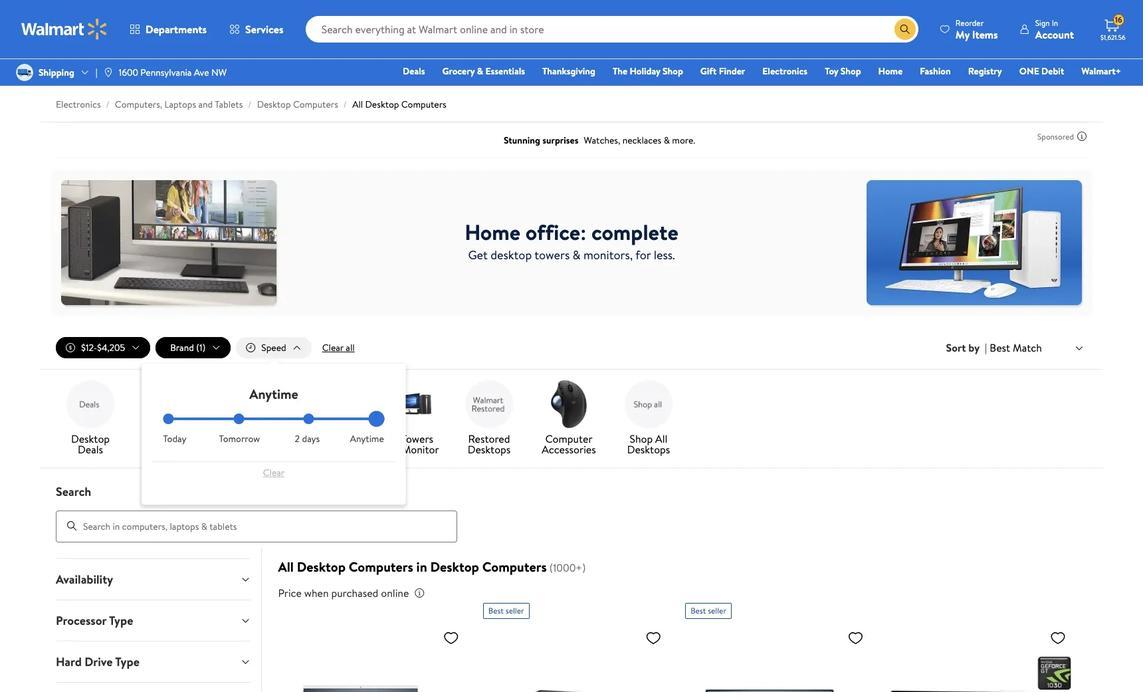 Task type: vqa. For each thing, say whether or not it's contained in the screenshot.
How do you want your item? 'How'
no



Task type: locate. For each thing, give the bounding box(es) containing it.
speed
[[261, 341, 286, 354], [56, 530, 88, 547]]

shop right holiday
[[663, 64, 683, 78]]

1 horizontal spatial best
[[691, 605, 706, 616]]

best seller for 'hp victus 15l gaming desktop pc, amd ryzen 5 5600g, amd rx6400, 8gb ram, 512gb ssd, mica silver, windows 11 home, tg02-0013w' image
[[489, 605, 524, 616]]

pennsylvania
[[140, 66, 192, 79]]

$12-$4,205 button
[[56, 337, 150, 358]]

with
[[380, 442, 399, 457]]

speed up availability
[[56, 530, 88, 547]]

type inside processor type dropdown button
[[109, 613, 133, 629]]

search icon image
[[900, 24, 911, 35]]

the holiday shop
[[613, 64, 683, 78]]

gaming desktops link
[[136, 380, 205, 458]]

1 vertical spatial electronics
[[56, 98, 101, 111]]

search search field containing search
[[40, 483, 1104, 542]]

1 / from the left
[[106, 98, 110, 111]]

1 horizontal spatial speed
[[261, 341, 286, 354]]

best seller for hp 22 all-in-one pc, intel pentium silver j5040, 4gb ram, 128gb ssd, jet black, windows 11 home in s mode, 22-dd0133w "image"
[[691, 605, 727, 616]]

0 vertical spatial anytime
[[249, 385, 298, 403]]

home down search icon
[[879, 64, 903, 78]]

0 horizontal spatial best seller
[[489, 605, 524, 616]]

best for hp 22 all-in-one pc, intel pentium silver j5040, 4gb ram, 128gb ssd, jet black, windows 11 home in s mode, 22-dd0133w "image"
[[691, 605, 706, 616]]

1 seller from the left
[[506, 605, 524, 616]]

1 vertical spatial search search field
[[40, 483, 1104, 542]]

clear down the one
[[263, 466, 285, 479]]

deals link
[[397, 64, 431, 78]]

1 vertical spatial speed
[[56, 530, 88, 547]]

best inside dropdown button
[[990, 340, 1011, 355]]

pc
[[386, 432, 399, 446]]

| right the by
[[985, 340, 988, 355]]

complete
[[592, 217, 679, 246]]

processor type
[[56, 613, 133, 629]]

1 vertical spatial clear
[[263, 466, 285, 479]]

in
[[1052, 17, 1059, 28]]

towers inside desktop towers
[[314, 442, 346, 457]]

deals down desktop deals image
[[78, 442, 103, 457]]

tomorrow
[[219, 432, 260, 446]]

towers right 2
[[314, 442, 346, 457]]

1 vertical spatial anytime
[[350, 432, 384, 446]]

desktop down the "deals" link
[[365, 98, 399, 111]]

 image left '1600'
[[103, 67, 113, 78]]

electronics link down shipping
[[56, 98, 101, 111]]

electronics for electronics / computers, laptops and tablets / desktop computers / all desktop computers
[[56, 98, 101, 111]]

availability button
[[45, 559, 262, 600]]

1 horizontal spatial electronics
[[763, 64, 808, 78]]

home office: complete get desktop towers & monitors, for less.
[[465, 217, 679, 263]]

less.
[[654, 246, 675, 263]]

1 vertical spatial home
[[465, 217, 521, 246]]

desktop towers image
[[306, 380, 354, 428]]

0 vertical spatial all
[[352, 98, 363, 111]]

None radio
[[304, 414, 314, 424]]

seller for hp 22 all-in-one pc, intel pentium silver j5040, 4gb ram, 128gb ssd, jet black, windows 11 home in s mode, 22-dd0133w "image"
[[708, 605, 727, 616]]

anytime down the anytime radio
[[350, 432, 384, 446]]

gaming desktops image
[[146, 380, 194, 428]]

(1)
[[196, 341, 206, 354]]

/ right tablets
[[248, 98, 252, 111]]

2 best seller from the left
[[691, 605, 727, 616]]

| left '1600'
[[96, 66, 97, 79]]

desktop right tablets
[[257, 98, 291, 111]]

clear
[[322, 341, 344, 354], [263, 466, 285, 479]]

1 vertical spatial speed button
[[45, 518, 262, 559]]

1 horizontal spatial clear
[[322, 341, 344, 354]]

2 desktops from the left
[[228, 442, 272, 457]]

services button
[[218, 13, 295, 45]]

towers right the pc
[[402, 432, 434, 446]]

type
[[109, 613, 133, 629], [115, 654, 140, 670]]

0 horizontal spatial &
[[477, 64, 483, 78]]

Anytime radio
[[374, 414, 385, 424]]

computer
[[545, 432, 593, 446]]

departments
[[146, 22, 207, 37]]

best
[[990, 340, 1011, 355], [489, 605, 504, 616], [691, 605, 706, 616]]

0 vertical spatial home
[[879, 64, 903, 78]]

0 horizontal spatial |
[[96, 66, 97, 79]]

clear inside button
[[263, 466, 285, 479]]

1 vertical spatial electronics link
[[56, 98, 101, 111]]

gaming
[[152, 432, 188, 446]]

1 horizontal spatial deals
[[403, 64, 425, 78]]

all
[[346, 341, 355, 354]]

0 vertical spatial electronics link
[[757, 64, 814, 78]]

my
[[956, 27, 970, 42]]

desktop
[[257, 98, 291, 111], [365, 98, 399, 111], [71, 432, 110, 446], [310, 432, 349, 446], [297, 558, 346, 576], [431, 558, 479, 576]]

all-in-one desktops
[[226, 432, 274, 457]]

desktops inside all-in-one desktops
[[228, 442, 272, 457]]

clear left all
[[322, 341, 344, 354]]

 image left shipping
[[16, 64, 33, 81]]

home for home office: complete get desktop towers & monitors, for less.
[[465, 217, 521, 246]]

0 horizontal spatial deals
[[78, 442, 103, 457]]

0 horizontal spatial electronics
[[56, 98, 101, 111]]

departments button
[[118, 13, 218, 45]]

|
[[96, 66, 97, 79], [985, 340, 988, 355]]

1 vertical spatial |
[[985, 340, 988, 355]]

2 horizontal spatial all
[[656, 432, 668, 446]]

1 horizontal spatial &
[[573, 246, 581, 263]]

Tomorrow radio
[[233, 414, 244, 424]]

$12-
[[81, 341, 97, 354]]

/
[[106, 98, 110, 111], [248, 98, 252, 111], [344, 98, 347, 111]]

all desktop computers in desktop computers (1000+)
[[278, 558, 586, 576]]

deals up 'all desktop computers' link
[[403, 64, 425, 78]]

home office: complete image
[[51, 170, 1093, 316]]

1 horizontal spatial anytime
[[350, 432, 384, 446]]

2 seller from the left
[[708, 605, 727, 616]]

1 vertical spatial deals
[[78, 442, 103, 457]]

shop all desktops image
[[625, 380, 673, 428]]

0 vertical spatial |
[[96, 66, 97, 79]]

processor type tab
[[45, 601, 262, 641]]

2 horizontal spatial shop
[[841, 64, 861, 78]]

shop down shop all desktops image
[[630, 432, 653, 446]]

1600
[[119, 66, 138, 79]]

0 horizontal spatial seller
[[506, 605, 524, 616]]

hard
[[56, 654, 82, 670]]

1 vertical spatial all
[[656, 432, 668, 446]]

shop right toy
[[841, 64, 861, 78]]

0 horizontal spatial clear
[[263, 466, 285, 479]]

1 best seller from the left
[[489, 605, 524, 616]]

electronics link left toy
[[757, 64, 814, 78]]

None range field
[[163, 418, 385, 420]]

toy
[[825, 64, 839, 78]]

all inside shop all desktops
[[656, 432, 668, 446]]

/ right desktop computers link
[[344, 98, 347, 111]]

search search field up (1000+)
[[40, 483, 1104, 542]]

0 horizontal spatial home
[[465, 217, 521, 246]]

Today radio
[[163, 414, 174, 424]]

home
[[879, 64, 903, 78], [465, 217, 521, 246]]

restored desktops image
[[465, 380, 513, 428]]

one
[[254, 432, 274, 446]]

1 horizontal spatial towers
[[402, 432, 434, 446]]

0 horizontal spatial best
[[489, 605, 504, 616]]

1 horizontal spatial home
[[879, 64, 903, 78]]

price
[[278, 585, 302, 600]]

speed button up "all-in-one desktops" image
[[236, 337, 312, 358]]

desktop up when
[[297, 558, 346, 576]]

Search search field
[[306, 16, 919, 43], [40, 483, 1104, 542]]

deals
[[403, 64, 425, 78], [78, 442, 103, 457]]

0 vertical spatial &
[[477, 64, 483, 78]]

desktop deals
[[71, 432, 110, 457]]

1 horizontal spatial all
[[352, 98, 363, 111]]

best for 'hp victus 15l gaming desktop pc, amd ryzen 5 5600g, amd rx6400, 8gb ram, 512gb ssd, mica silver, windows 11 home, tg02-0013w' image
[[489, 605, 504, 616]]

type right drive
[[115, 654, 140, 670]]

anytime up how fast do you want your order? "option group"
[[249, 385, 298, 403]]

home left office: on the top of the page
[[465, 217, 521, 246]]

0 vertical spatial type
[[109, 613, 133, 629]]

1 horizontal spatial /
[[248, 98, 252, 111]]

0 vertical spatial clear
[[322, 341, 344, 354]]

0 vertical spatial search search field
[[306, 16, 919, 43]]

home inside 'home office: complete get desktop towers & monitors, for less.'
[[465, 217, 521, 246]]

anytime
[[249, 385, 298, 403], [350, 432, 384, 446]]

thanksgiving link
[[537, 64, 602, 78]]

1 horizontal spatial  image
[[103, 67, 113, 78]]

desktop right 2
[[310, 432, 349, 446]]

speed button
[[236, 337, 312, 358], [45, 518, 262, 559]]

1 vertical spatial &
[[573, 246, 581, 263]]

$4,205
[[97, 341, 125, 354]]

1 horizontal spatial seller
[[708, 605, 727, 616]]

towers
[[402, 432, 434, 446], [314, 442, 346, 457]]

clear all button
[[317, 337, 360, 358]]

availability
[[56, 571, 113, 588]]

the
[[613, 64, 628, 78]]

online
[[381, 585, 409, 600]]

pc towers with monitor
[[380, 432, 439, 457]]

all
[[352, 98, 363, 111], [656, 432, 668, 446], [278, 558, 294, 576]]

all up price
[[278, 558, 294, 576]]

speed tab
[[45, 518, 262, 559]]

brand (1) button
[[156, 337, 231, 358]]

sign in account
[[1036, 17, 1074, 42]]

essentials
[[486, 64, 525, 78]]

& right towers
[[573, 246, 581, 263]]

0 horizontal spatial speed
[[56, 530, 88, 547]]

towers
[[535, 246, 570, 263]]

electronics left toy
[[763, 64, 808, 78]]

towers for pc
[[402, 432, 434, 446]]

computers,
[[115, 98, 162, 111]]

search search field up the
[[306, 16, 919, 43]]

1 horizontal spatial best seller
[[691, 605, 727, 616]]

computers
[[293, 98, 338, 111], [401, 98, 447, 111], [349, 558, 413, 576], [483, 558, 547, 576]]

shop inside shop all desktops
[[630, 432, 653, 446]]

0 horizontal spatial all
[[278, 558, 294, 576]]

0 horizontal spatial  image
[[16, 64, 33, 81]]

all right desktop computers link
[[352, 98, 363, 111]]

search image
[[66, 521, 77, 531]]

debit
[[1042, 64, 1065, 78]]

desktop down desktop deals image
[[71, 432, 110, 446]]

hp victus 15l gaming desktop pc, amd ryzen 5 5600g, amd rx6400, 8gb ram, 512gb ssd, mica silver, windows 11 home, tg02-0013w image
[[483, 624, 667, 692]]

0 horizontal spatial /
[[106, 98, 110, 111]]

1 vertical spatial type
[[115, 654, 140, 670]]

towers for desktop
[[314, 442, 346, 457]]

0 horizontal spatial towers
[[314, 442, 346, 457]]

best match button
[[988, 339, 1088, 357]]

all down shop all desktops image
[[656, 432, 668, 446]]

hard drive type
[[56, 654, 140, 670]]

 image
[[16, 64, 33, 81], [103, 67, 113, 78]]

1 horizontal spatial |
[[985, 340, 988, 355]]

2 horizontal spatial /
[[344, 98, 347, 111]]

sponsored
[[1038, 131, 1074, 142]]

best seller
[[489, 605, 524, 616], [691, 605, 727, 616]]

speed up "all-in-one desktops" image
[[261, 341, 286, 354]]

how fast do you want your order? option group
[[163, 414, 385, 446]]

0 vertical spatial speed
[[261, 341, 286, 354]]

shop all desktops link
[[614, 380, 684, 458]]

registry link
[[963, 64, 1008, 78]]

hp elitedesk g3 gaming desktop intel core i5 6th gen 16gb ram 1tb hdd nvidia geforce gt 1030 t-wolf rgb keyboard and mouse gaming set 22" lcd wi-fi windows 10 home pc image
[[888, 624, 1072, 692]]

brand (1)
[[170, 341, 206, 354]]

holiday
[[630, 64, 661, 78]]

speed button up availability tab
[[45, 518, 262, 559]]

2 horizontal spatial best
[[990, 340, 1011, 355]]

/ left computers,
[[106, 98, 110, 111]]

today
[[163, 432, 187, 446]]

type right processor
[[109, 613, 133, 629]]

towers inside pc towers with monitor
[[402, 432, 434, 446]]

clear inside button
[[322, 341, 344, 354]]

thanksgiving
[[543, 64, 596, 78]]

electronics down shipping
[[56, 98, 101, 111]]

electronics inside "link"
[[763, 64, 808, 78]]

0 vertical spatial electronics
[[763, 64, 808, 78]]

shop
[[663, 64, 683, 78], [841, 64, 861, 78], [630, 432, 653, 446]]

all-
[[226, 432, 242, 446]]

reorder my items
[[956, 17, 998, 42]]

4 desktops from the left
[[627, 442, 670, 457]]

& right grocery
[[477, 64, 483, 78]]

0 horizontal spatial shop
[[630, 432, 653, 446]]

type inside hard drive type dropdown button
[[115, 654, 140, 670]]

Walmart Site-Wide search field
[[306, 16, 919, 43]]

for
[[636, 246, 651, 263]]



Task type: describe. For each thing, give the bounding box(es) containing it.
2
[[295, 432, 300, 446]]

one debit
[[1020, 64, 1065, 78]]

legal information image
[[414, 587, 425, 598]]

days
[[302, 432, 320, 446]]

desktop towers
[[310, 432, 349, 457]]

clear for clear all
[[322, 341, 344, 354]]

get
[[468, 246, 488, 263]]

accessories
[[542, 442, 596, 457]]

shipping
[[39, 66, 74, 79]]

all desktop computers link
[[352, 98, 447, 111]]

0 horizontal spatial anytime
[[249, 385, 298, 403]]

restored desktops
[[468, 432, 511, 457]]

2 / from the left
[[248, 98, 252, 111]]

desktop deals link
[[56, 380, 125, 458]]

hp 22 all-in-one pc, intel pentium silver j5040, 4gb ram, 128gb ssd, jet black, windows 11 home in s mode, 22-dd0133w image
[[686, 624, 869, 692]]

gaming desktops
[[149, 432, 192, 457]]

computer accessories image
[[545, 380, 593, 428]]

none radio inside how fast do you want your order? "option group"
[[304, 414, 314, 424]]

desktop deals image
[[66, 380, 114, 428]]

0 vertical spatial deals
[[403, 64, 425, 78]]

anytime inside how fast do you want your order? "option group"
[[350, 432, 384, 446]]

monitor
[[402, 442, 439, 457]]

by
[[969, 340, 980, 355]]

when
[[304, 585, 329, 600]]

2 vertical spatial all
[[278, 558, 294, 576]]

purchased
[[331, 585, 379, 600]]

computer accessories
[[542, 432, 596, 457]]

restored
[[468, 432, 510, 446]]

clear for clear
[[263, 466, 285, 479]]

and
[[198, 98, 213, 111]]

gift
[[701, 64, 717, 78]]

fashion
[[920, 64, 951, 78]]

desktop right in
[[431, 558, 479, 576]]

grocery & essentials link
[[437, 64, 531, 78]]

1 horizontal spatial electronics link
[[757, 64, 814, 78]]

Search in computers, laptops & tablets search field
[[56, 510, 457, 542]]

pc towers with monitor link
[[375, 380, 444, 458]]

clear all
[[322, 341, 355, 354]]

walmart image
[[21, 19, 108, 40]]

processor
[[56, 613, 106, 629]]

$1,621.56
[[1101, 33, 1126, 42]]

in-
[[242, 432, 254, 446]]

sort by |
[[947, 340, 988, 355]]

1 desktops from the left
[[149, 442, 192, 457]]

$12-$4,205
[[81, 341, 125, 354]]

finder
[[719, 64, 746, 78]]

reorder
[[956, 17, 984, 28]]

account
[[1036, 27, 1074, 42]]

gift finder
[[701, 64, 746, 78]]

all-in-one desktops link
[[215, 380, 285, 458]]

0 vertical spatial speed button
[[236, 337, 312, 358]]

& inside 'link'
[[477, 64, 483, 78]]

computers, laptops and tablets link
[[115, 98, 243, 111]]

price when purchased online
[[278, 585, 409, 600]]

brand
[[170, 341, 194, 354]]

items
[[973, 27, 998, 42]]

sign in to add to favorites list, hp 22 all-in-one, 21.5" fhd display, intel celeron g4900t, 1tb hdd, 4gb ram, windows 10, white image
[[443, 629, 459, 646]]

2 days
[[295, 432, 320, 446]]

desktop computers link
[[257, 98, 338, 111]]

speed inside tab
[[56, 530, 88, 547]]

sign
[[1036, 17, 1050, 28]]

deals inside desktop deals
[[78, 442, 103, 457]]

3 / from the left
[[344, 98, 347, 111]]

walmart+ link
[[1076, 64, 1128, 78]]

sign in to add to favorites list, hp 22 all-in-one pc, intel pentium silver j5040, 4gb ram, 128gb ssd, jet black, windows 11 home in s mode, 22-dd0133w image
[[848, 629, 864, 646]]

hp 22 all-in-one, 21.5" fhd display, intel celeron g4900t, 1tb hdd, 4gb ram, windows 10, white image
[[281, 624, 465, 692]]

sign in to add to favorites list, hp victus 15l gaming desktop pc, amd ryzen 5 5600g, amd rx6400, 8gb ram, 512gb ssd, mica silver, windows 11 home, tg02-0013w image
[[646, 629, 662, 646]]

toy shop
[[825, 64, 861, 78]]

best match
[[990, 340, 1043, 355]]

fashion link
[[914, 64, 957, 78]]

restored desktops link
[[455, 380, 524, 458]]

desktop inside desktop towers link
[[310, 432, 349, 446]]

grocery
[[443, 64, 475, 78]]

 image for 1600 pennsylvania ave nw
[[103, 67, 113, 78]]

 image for shipping
[[16, 64, 33, 81]]

all-in-one desktops image
[[226, 380, 274, 428]]

16
[[1116, 14, 1123, 25]]

toy shop link
[[819, 64, 867, 78]]

home for home
[[879, 64, 903, 78]]

& inside 'home office: complete get desktop towers & monitors, for less.'
[[573, 246, 581, 263]]

desktop towers link
[[295, 380, 364, 458]]

availability tab
[[45, 559, 262, 600]]

hard drive type tab
[[45, 642, 262, 682]]

drive
[[85, 654, 113, 670]]

the holiday shop link
[[607, 64, 689, 78]]

one debit link
[[1014, 64, 1071, 78]]

gift finder link
[[695, 64, 751, 78]]

electronics for electronics
[[763, 64, 808, 78]]

1600 pennsylvania ave nw
[[119, 66, 227, 79]]

hard drive type button
[[45, 642, 262, 682]]

search
[[56, 483, 91, 500]]

ad disclaimer and feedback for skylinedisplayad image
[[1077, 131, 1088, 142]]

sort
[[947, 340, 966, 355]]

seller for 'hp victus 15l gaming desktop pc, amd ryzen 5 5600g, amd rx6400, 8gb ram, 512gb ssd, mica silver, windows 11 home, tg02-0013w' image
[[506, 605, 524, 616]]

processor type button
[[45, 601, 262, 641]]

| inside the sort and filter section element
[[985, 340, 988, 355]]

match
[[1013, 340, 1043, 355]]

laptops
[[165, 98, 196, 111]]

speed inside the sort and filter section element
[[261, 341, 286, 354]]

pc towers with monitor image
[[386, 380, 434, 428]]

sign in to add to favorites list, hp elitedesk g3 gaming desktop intel core i5 6th gen 16gb ram 1tb hdd nvidia geforce gt 1030 t-wolf rgb keyboard and mouse gaming set 22" lcd wi-fi windows 10 home pc image
[[1050, 629, 1066, 646]]

1 horizontal spatial shop
[[663, 64, 683, 78]]

sort and filter section element
[[40, 326, 1104, 369]]

3 desktops from the left
[[468, 442, 511, 457]]

desktop inside desktop deals link
[[71, 432, 110, 446]]

0 horizontal spatial electronics link
[[56, 98, 101, 111]]

(1000+)
[[550, 560, 586, 575]]

walmart+
[[1082, 64, 1122, 78]]

clear button
[[163, 462, 385, 483]]

ave
[[194, 66, 209, 79]]

office:
[[526, 217, 587, 246]]



